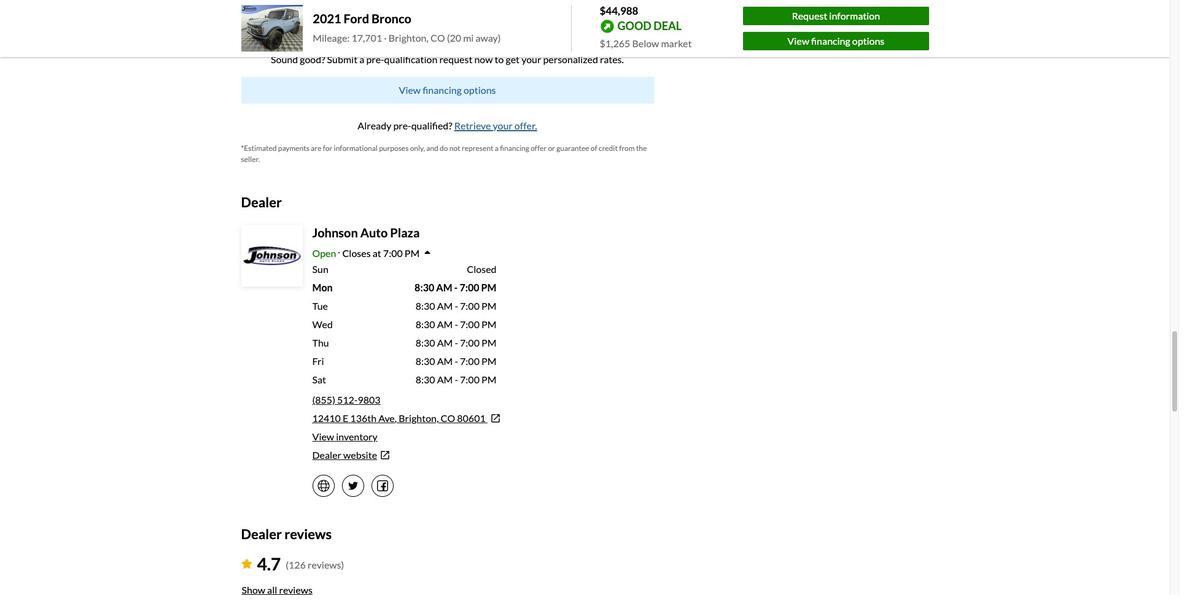 Task type: describe. For each thing, give the bounding box(es) containing it.
- for thu
[[455, 337, 458, 349]]

4.7
[[257, 554, 281, 575]]

7:00 for mon
[[460, 282, 480, 294]]

at
[[373, 248, 381, 259]]

for
[[323, 144, 333, 153]]

am for sat
[[437, 374, 453, 386]]

caret down image
[[425, 249, 431, 258]]

inventory
[[336, 431, 378, 443]]

8:30 for wed
[[416, 319, 435, 331]]

2021
[[313, 11, 341, 26]]

request
[[792, 10, 828, 21]]

,
[[395, 413, 397, 425]]

am for wed
[[437, 319, 453, 331]]

8:30 for sat
[[416, 374, 435, 386]]

sat
[[312, 374, 326, 386]]

512-
[[337, 394, 358, 406]]

pm for thu
[[482, 337, 497, 349]]

$44,988
[[600, 4, 639, 17]]

mi
[[463, 32, 474, 44]]

offer
[[531, 144, 547, 153]]

qualified?
[[411, 120, 453, 131]]

co inside 2021 ford bronco mileage: 17,701 · brighton, co (20 mi away)
[[431, 32, 445, 44]]

brighton, inside 2021 ford bronco mileage: 17,701 · brighton, co (20 mi away)
[[389, 32, 429, 44]]

closed
[[467, 264, 497, 275]]

1 horizontal spatial pre-
[[393, 120, 411, 131]]

mo for 48 mo
[[396, 11, 408, 22]]

8:30 am - 7:00 pm for fri
[[416, 356, 497, 367]]

dealer reviews
[[241, 527, 332, 543]]

7:00 for sat
[[460, 374, 480, 386]]

options for the right view financing options button
[[853, 35, 885, 47]]

(855) 512-9803
[[312, 394, 381, 406]]

tue
[[312, 300, 328, 312]]

0 horizontal spatial view
[[312, 431, 334, 443]]

represent
[[462, 144, 494, 153]]

reviews
[[285, 527, 332, 543]]

bronco
[[372, 11, 412, 26]]

*estimated
[[241, 144, 277, 153]]

(855)
[[312, 394, 335, 406]]

request
[[440, 53, 473, 65]]

thu
[[312, 337, 329, 349]]

4.7 (126 reviews)
[[257, 554, 344, 575]]

financing for the right view financing options button
[[812, 35, 851, 47]]

8:30 am - 7:00 pm for thu
[[416, 337, 497, 349]]

closes
[[342, 248, 371, 259]]

wed
[[312, 319, 333, 331]]

payments
[[278, 144, 310, 153]]

financing inside the *estimated payments are for informational purposes only, and do not represent a financing offer or guarantee of credit from the seller.
[[500, 144, 530, 153]]

*estimated payments are for informational purposes only, and do not represent a financing offer or guarantee of credit from the seller.
[[241, 144, 647, 164]]

personalized
[[543, 53, 598, 65]]

am for mon
[[436, 282, 453, 294]]

8:30 am - 7:00 pm for mon
[[415, 282, 497, 294]]

market
[[661, 37, 692, 49]]

(855) 512-9803 link
[[312, 394, 381, 406]]

0 vertical spatial a
[[360, 53, 365, 65]]

- for mon
[[454, 282, 458, 294]]

sound good? submit a pre-qualification request now to get your personalized rates.
[[271, 53, 624, 65]]

open
[[312, 248, 336, 259]]

pm for wed
[[482, 319, 497, 331]]

ford
[[344, 11, 369, 26]]

informational
[[334, 144, 378, 153]]

website
[[343, 450, 377, 461]]

1 vertical spatial view
[[399, 84, 421, 96]]

2021 ford bronco mileage: 17,701 · brighton, co (20 mi away)
[[313, 11, 501, 44]]

below
[[632, 37, 660, 49]]

submit
[[327, 53, 358, 65]]

- for tue
[[455, 300, 458, 312]]

- for fri
[[455, 356, 458, 367]]

dealer for dealer reviews
[[241, 527, 282, 543]]

0 vertical spatial pre-
[[366, 53, 384, 65]]

72 mo
[[590, 11, 614, 22]]

1 vertical spatial view financing options
[[399, 84, 496, 96]]

a inside the *estimated payments are for informational purposes only, and do not represent a financing offer or guarantee of credit from the seller.
[[495, 144, 499, 153]]

- for wed
[[455, 319, 458, 331]]

8:30 am - 7:00 pm for wed
[[416, 319, 497, 331]]

plaza
[[390, 225, 420, 240]]

view inventory link
[[312, 431, 378, 443]]

1 vertical spatial co
[[441, 413, 455, 425]]

2021 ford bronco image
[[241, 5, 303, 52]]

1 vertical spatial brighton,
[[399, 413, 439, 425]]

not
[[450, 144, 461, 153]]

12410 e 136th ave , brighton, co 80601
[[312, 413, 486, 425]]

e
[[343, 413, 349, 425]]



Task type: locate. For each thing, give the bounding box(es) containing it.
pm for mon
[[481, 282, 497, 294]]

financing down request information button
[[812, 35, 851, 47]]

or
[[548, 144, 555, 153]]

mo for 72 mo
[[602, 11, 614, 22]]

8:30 for mon
[[415, 282, 435, 294]]

am for tue
[[437, 300, 453, 312]]

am for thu
[[437, 337, 453, 349]]

view financing options button down request information button
[[744, 32, 929, 50]]

options
[[853, 35, 885, 47], [464, 84, 496, 96]]

view down qualification
[[399, 84, 421, 96]]

8:30 for thu
[[416, 337, 435, 349]]

2 horizontal spatial financing
[[812, 35, 851, 47]]

7:00 for thu
[[460, 337, 480, 349]]

0 vertical spatial dealer
[[241, 194, 282, 210]]

rates.
[[600, 53, 624, 65]]

pm for sat
[[482, 374, 497, 386]]

of
[[591, 144, 598, 153]]

mo right 36
[[293, 11, 305, 22]]

open closes at 7:00 pm
[[312, 248, 420, 259]]

0 horizontal spatial mo
[[293, 11, 305, 22]]

0 vertical spatial view
[[788, 35, 810, 47]]

are
[[311, 144, 322, 153]]

johnson auto plaza
[[312, 225, 420, 240]]

view financing options down sound good? submit a pre-qualification request now to get your personalized rates.
[[399, 84, 496, 96]]

financing
[[812, 35, 851, 47], [423, 84, 462, 96], [500, 144, 530, 153]]

1 vertical spatial financing
[[423, 84, 462, 96]]

36 mo
[[281, 11, 305, 22]]

view financing options button
[[744, 32, 929, 50], [241, 77, 654, 104]]

fri
[[312, 356, 324, 367]]

0 vertical spatial view financing options button
[[744, 32, 929, 50]]

johnson auto plaza link
[[312, 225, 420, 240]]

7:00 for tue
[[460, 300, 480, 312]]

8:30
[[415, 282, 435, 294], [416, 300, 435, 312], [416, 319, 435, 331], [416, 337, 435, 349], [416, 356, 435, 367], [416, 374, 435, 386]]

dealer website link
[[312, 449, 654, 463]]

2 horizontal spatial view
[[788, 35, 810, 47]]

already pre-qualified? retrieve your offer.
[[358, 120, 537, 131]]

pre- up 'purposes'
[[393, 120, 411, 131]]

1 horizontal spatial options
[[853, 35, 885, 47]]

view financing options
[[788, 35, 885, 47], [399, 84, 496, 96]]

1 horizontal spatial a
[[495, 144, 499, 153]]

good?
[[300, 53, 325, 65]]

already
[[358, 120, 392, 131]]

0 horizontal spatial a
[[360, 53, 365, 65]]

now
[[475, 53, 493, 65]]

1 horizontal spatial financing
[[500, 144, 530, 153]]

mo right 72
[[602, 11, 614, 22]]

ave
[[379, 413, 395, 425]]

view inventory
[[312, 431, 378, 443]]

view
[[788, 35, 810, 47], [399, 84, 421, 96], [312, 431, 334, 443]]

0 horizontal spatial financing
[[423, 84, 462, 96]]

0 vertical spatial your
[[522, 53, 542, 65]]

good deal
[[618, 19, 682, 32]]

8:30 for tue
[[416, 300, 435, 312]]

$1,265
[[600, 37, 631, 49]]

3 mo from the left
[[602, 11, 614, 22]]

48
[[384, 11, 394, 22]]

-
[[454, 282, 458, 294], [455, 300, 458, 312], [455, 319, 458, 331], [455, 337, 458, 349], [455, 356, 458, 367], [455, 374, 458, 386]]

(20
[[447, 32, 462, 44]]

7:00
[[383, 248, 403, 259], [460, 282, 480, 294], [460, 300, 480, 312], [460, 319, 480, 331], [460, 337, 480, 349], [460, 356, 480, 367], [460, 374, 480, 386]]

sun
[[312, 264, 329, 275]]

information
[[830, 10, 881, 21]]

2 vertical spatial dealer
[[241, 527, 282, 543]]

your left offer.
[[493, 120, 513, 131]]

retrieve your offer. link
[[454, 120, 537, 131]]

dealer for dealer website
[[312, 450, 342, 461]]

pre-
[[366, 53, 384, 65], [393, 120, 411, 131]]

qualification
[[384, 53, 438, 65]]

and
[[427, 144, 439, 153]]

auto
[[360, 225, 388, 240]]

17,701
[[352, 32, 382, 44]]

to
[[495, 53, 504, 65]]

1 horizontal spatial view financing options
[[788, 35, 885, 47]]

offer.
[[515, 120, 537, 131]]

seller.
[[241, 155, 260, 164]]

view down 12410
[[312, 431, 334, 443]]

away)
[[476, 32, 501, 44]]

get
[[506, 53, 520, 65]]

dealer for dealer
[[241, 194, 282, 210]]

a right 'represent'
[[495, 144, 499, 153]]

1 mo from the left
[[293, 11, 305, 22]]

0 horizontal spatial view financing options button
[[241, 77, 654, 104]]

80601
[[457, 413, 486, 425]]

1 vertical spatial your
[[493, 120, 513, 131]]

mileage:
[[313, 32, 350, 44]]

8:30 am - 7:00 pm
[[415, 282, 497, 294], [416, 300, 497, 312], [416, 319, 497, 331], [416, 337, 497, 349], [416, 356, 497, 367], [416, 374, 497, 386]]

credit
[[599, 144, 618, 153]]

options down the 'information'
[[853, 35, 885, 47]]

2 vertical spatial view
[[312, 431, 334, 443]]

- for sat
[[455, 374, 458, 386]]

a right submit at the top
[[360, 53, 365, 65]]

do
[[440, 144, 448, 153]]

0 horizontal spatial view financing options
[[399, 84, 496, 96]]

2 mo from the left
[[396, 11, 408, 22]]

johnson auto plaza image
[[242, 227, 301, 286]]

·
[[384, 32, 387, 44]]

1 horizontal spatial view financing options button
[[744, 32, 929, 50]]

a
[[360, 53, 365, 65], [495, 144, 499, 153]]

from
[[619, 144, 635, 153]]

0 horizontal spatial options
[[464, 84, 496, 96]]

1 vertical spatial dealer
[[312, 450, 342, 461]]

0 horizontal spatial your
[[493, 120, 513, 131]]

dealer website
[[312, 450, 377, 461]]

dealer
[[241, 194, 282, 210], [312, 450, 342, 461], [241, 527, 282, 543]]

2 vertical spatial financing
[[500, 144, 530, 153]]

view down request at the right top
[[788, 35, 810, 47]]

pre- down 17,701
[[366, 53, 384, 65]]

mo for 36 mo
[[293, 11, 305, 22]]

1 vertical spatial pre-
[[393, 120, 411, 131]]

brighton, up qualification
[[389, 32, 429, 44]]

good
[[618, 19, 652, 32]]

9803
[[358, 394, 381, 406]]

1 vertical spatial a
[[495, 144, 499, 153]]

0 vertical spatial co
[[431, 32, 445, 44]]

0 vertical spatial options
[[853, 35, 885, 47]]

48 mo
[[384, 11, 408, 22]]

1 horizontal spatial view
[[399, 84, 421, 96]]

co left (20
[[431, 32, 445, 44]]

0 vertical spatial brighton,
[[389, 32, 429, 44]]

sound
[[271, 53, 298, 65]]

1 vertical spatial view financing options button
[[241, 77, 654, 104]]

reviews)
[[308, 560, 344, 572]]

co left 80601
[[441, 413, 455, 425]]

7:00 for fri
[[460, 356, 480, 367]]

star image
[[241, 560, 252, 570]]

0 vertical spatial view financing options
[[788, 35, 885, 47]]

options down now at the top left
[[464, 84, 496, 96]]

pm for tue
[[482, 300, 497, 312]]

mo right 48
[[396, 11, 408, 22]]

8:30 for fri
[[416, 356, 435, 367]]

dealer down view inventory 'link'
[[312, 450, 342, 461]]

(126
[[286, 560, 306, 572]]

view financing options button down sound good? submit a pre-qualification request now to get your personalized rates.
[[241, 77, 654, 104]]

view financing options down request information button
[[788, 35, 885, 47]]

dealer up 4.7
[[241, 527, 282, 543]]

1 horizontal spatial mo
[[396, 11, 408, 22]]

deal
[[654, 19, 682, 32]]

am for fri
[[437, 356, 453, 367]]

pm for fri
[[482, 356, 497, 367]]

options for the left view financing options button
[[464, 84, 496, 96]]

7:00 for wed
[[460, 319, 480, 331]]

financing left the offer
[[500, 144, 530, 153]]

1 horizontal spatial your
[[522, 53, 542, 65]]

purposes
[[379, 144, 409, 153]]

2 horizontal spatial mo
[[602, 11, 614, 22]]

guarantee
[[557, 144, 590, 153]]

your
[[522, 53, 542, 65], [493, 120, 513, 131]]

brighton, right ,
[[399, 413, 439, 425]]

$1,265 below market
[[600, 37, 692, 49]]

financing for the left view financing options button
[[423, 84, 462, 96]]

8:30 am - 7:00 pm for sat
[[416, 374, 497, 386]]

financing down sound good? submit a pre-qualification request now to get your personalized rates.
[[423, 84, 462, 96]]

1 vertical spatial options
[[464, 84, 496, 96]]

12410
[[312, 413, 341, 425]]

mon
[[312, 282, 333, 294]]

0 vertical spatial financing
[[812, 35, 851, 47]]

136th
[[350, 413, 377, 425]]

dealer down seller.
[[241, 194, 282, 210]]

retrieve
[[454, 120, 491, 131]]

johnson
[[312, 225, 358, 240]]

request information
[[792, 10, 881, 21]]

0 horizontal spatial pre-
[[366, 53, 384, 65]]

36
[[281, 11, 291, 22]]

8:30 am - 7:00 pm for tue
[[416, 300, 497, 312]]

your right get
[[522, 53, 542, 65]]

72
[[590, 11, 600, 22]]

only,
[[410, 144, 425, 153]]



Task type: vqa. For each thing, say whether or not it's contained in the screenshot.
the middle financing
yes



